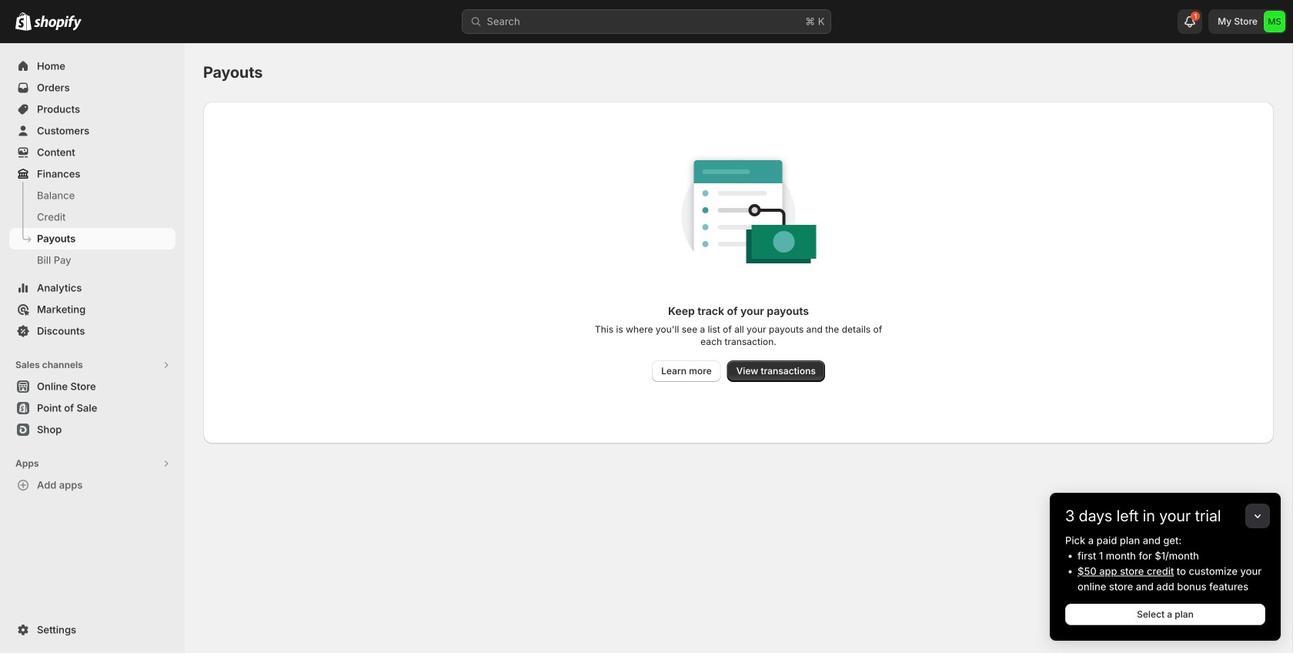 Task type: describe. For each thing, give the bounding box(es) containing it.
1 horizontal spatial shopify image
[[34, 15, 82, 31]]

my store image
[[1265, 11, 1286, 32]]

0 horizontal spatial shopify image
[[15, 12, 32, 31]]



Task type: locate. For each thing, give the bounding box(es) containing it.
shopify image
[[15, 12, 32, 31], [34, 15, 82, 31]]



